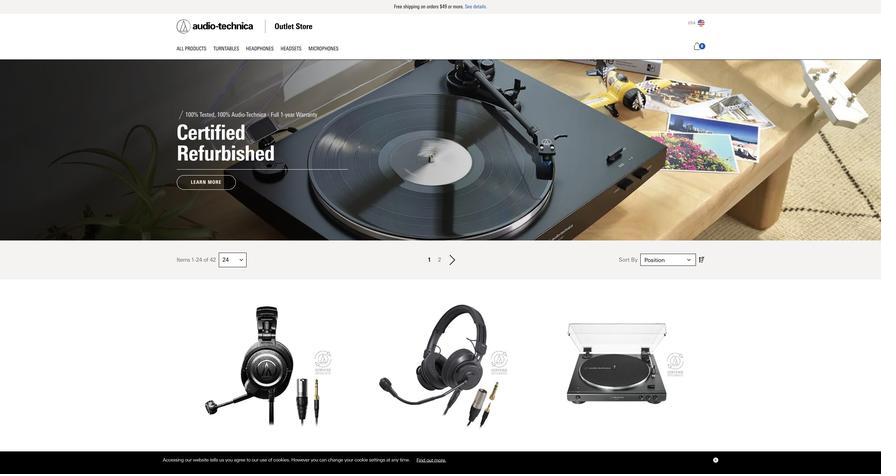 Task type: describe. For each thing, give the bounding box(es) containing it.
store logo image
[[177, 19, 312, 33]]

0 horizontal spatial of
[[204, 257, 208, 263]]

cookies.
[[274, 457, 290, 463]]

products
[[185, 45, 207, 52]]

bphs2 cr image
[[372, 296, 510, 434]]

2 100% from the left
[[217, 111, 230, 119]]

full
[[271, 111, 279, 119]]

out
[[427, 457, 433, 463]]

24
[[196, 257, 202, 263]]

2
[[438, 256, 442, 263]]

basket image
[[694, 42, 702, 50]]

on
[[421, 3, 426, 10]]

items 1-24 of 42
[[177, 257, 216, 263]]

cookie
[[355, 457, 368, 463]]

by
[[632, 257, 638, 263]]

more
[[208, 179, 222, 185]]

audio-
[[232, 111, 247, 119]]

agree
[[234, 457, 246, 463]]

all products link
[[177, 44, 214, 54]]

time.
[[400, 457, 410, 463]]

items
[[177, 257, 190, 263]]

learn more link
[[177, 175, 236, 190]]

shop now link for "bphs2 cr" image
[[414, 445, 468, 460]]

to
[[247, 457, 251, 463]]

shop now link for at lp60xbt bk cr image
[[590, 445, 644, 460]]

ath-m50xsts-cr streamset™ image
[[196, 296, 334, 434]]

next image
[[448, 255, 457, 265]]

-
[[268, 111, 270, 119]]

cross image
[[714, 459, 717, 462]]

all products image
[[0, 60, 882, 240]]

set descending direction image
[[699, 256, 705, 264]]

2 link
[[437, 255, 443, 264]]

learn
[[191, 179, 206, 185]]

1
[[428, 256, 431, 263]]

turntables
[[214, 45, 239, 52]]

1 you from the left
[[225, 457, 233, 463]]

certified
[[177, 120, 245, 145]]

free shipping on orders $49 or more. see details.
[[394, 3, 488, 10]]

shop now for "bphs2 cr" image
[[428, 449, 454, 455]]

learn more
[[191, 179, 222, 185]]

all
[[177, 45, 184, 52]]

tested,
[[200, 111, 216, 119]]

now for at lp60xbt bk cr image
[[618, 449, 630, 455]]



Task type: locate. For each thing, give the bounding box(es) containing it.
shop now for at lp60xbt bk cr image
[[604, 449, 630, 455]]

1 shop now link from the left
[[414, 445, 468, 460]]

website
[[193, 457, 209, 463]]

shop for at lp60xbt bk cr image shop now link
[[604, 449, 617, 455]]

free
[[394, 3, 402, 10]]

1 vertical spatial of
[[268, 457, 272, 463]]

certified refurbished
[[177, 120, 275, 166]]

0 horizontal spatial shop now
[[428, 449, 454, 455]]

however
[[291, 457, 310, 463]]

turntables link
[[214, 44, 246, 54]]

1 shop from the left
[[428, 449, 441, 455]]

0 horizontal spatial our
[[185, 457, 192, 463]]

our left website
[[185, 457, 192, 463]]

0 vertical spatial 1-
[[281, 111, 285, 119]]

0 horizontal spatial now
[[442, 449, 454, 455]]

tells
[[210, 457, 218, 463]]

change
[[328, 457, 343, 463]]

carrat down image
[[240, 258, 243, 262]]

1 horizontal spatial 1-
[[281, 111, 285, 119]]

2 our from the left
[[252, 457, 259, 463]]

see
[[465, 3, 473, 10]]

usa
[[689, 21, 696, 25]]

2 shop now link from the left
[[590, 445, 644, 460]]

you right us
[[225, 457, 233, 463]]

of right 24
[[204, 257, 208, 263]]

microphones
[[309, 45, 339, 52]]

100% left tested,
[[185, 111, 198, 119]]

100% left the audio-
[[217, 111, 230, 119]]

2 you from the left
[[311, 457, 318, 463]]

us
[[219, 457, 224, 463]]

1 horizontal spatial our
[[252, 457, 259, 463]]

all products
[[177, 45, 207, 52]]

at
[[387, 457, 390, 463]]

find
[[417, 457, 426, 463]]

1 horizontal spatial shop
[[604, 449, 617, 455]]

1 vertical spatial more.
[[435, 457, 447, 463]]

2 now from the left
[[618, 449, 630, 455]]

1 horizontal spatial shop now link
[[590, 445, 644, 460]]

2 shop from the left
[[604, 449, 617, 455]]

technica
[[247, 111, 266, 119]]

carrat down image
[[688, 258, 692, 262]]

warranty
[[296, 111, 318, 119]]

headphones
[[246, 45, 274, 52]]

orders
[[427, 3, 439, 10]]

at lp60xbt bk cr image
[[548, 296, 686, 434]]

0 horizontal spatial 1-
[[191, 257, 196, 263]]

1 horizontal spatial now
[[618, 449, 630, 455]]

1 horizontal spatial 100%
[[217, 111, 230, 119]]

0 horizontal spatial shop now link
[[414, 445, 468, 460]]

2 shop now from the left
[[604, 449, 630, 455]]

find out more.
[[417, 457, 447, 463]]

more. right or
[[453, 3, 464, 10]]

our
[[185, 457, 192, 463], [252, 457, 259, 463]]

1 horizontal spatial shop now
[[604, 449, 630, 455]]

100%
[[185, 111, 198, 119], [217, 111, 230, 119]]

year
[[285, 111, 295, 119]]

of
[[204, 257, 208, 263], [268, 457, 272, 463]]

shipping
[[404, 3, 420, 10]]

of right use
[[268, 457, 272, 463]]

more. right out
[[435, 457, 447, 463]]

shop now
[[428, 449, 454, 455], [604, 449, 630, 455]]

0 horizontal spatial 100%
[[185, 111, 198, 119]]

see details. link
[[465, 3, 488, 10]]

42
[[210, 257, 216, 263]]

1-
[[281, 111, 285, 119], [191, 257, 196, 263]]

1- right items
[[191, 257, 196, 263]]

0 horizontal spatial you
[[225, 457, 233, 463]]

refurbished
[[177, 141, 275, 166]]

1 horizontal spatial you
[[311, 457, 318, 463]]

more.
[[453, 3, 464, 10], [435, 457, 447, 463]]

divider line image
[[177, 110, 185, 119]]

our right to on the bottom left of the page
[[252, 457, 259, 463]]

1 shop now from the left
[[428, 449, 454, 455]]

microphones link
[[309, 44, 339, 54]]

accessing our website tells us you agree to our use of cookies. however you can change your cookie settings at any time.
[[163, 457, 412, 463]]

1- right full
[[281, 111, 285, 119]]

shop for shop now link for "bphs2 cr" image
[[428, 449, 441, 455]]

en_us image
[[698, 19, 705, 26]]

shop now link
[[414, 445, 468, 460], [590, 445, 644, 460]]

1 horizontal spatial of
[[268, 457, 272, 463]]

find out more. link
[[412, 455, 452, 465]]

sort by
[[619, 257, 638, 263]]

settings
[[369, 457, 385, 463]]

headphones link
[[246, 44, 281, 54]]

0 vertical spatial more.
[[453, 3, 464, 10]]

0 vertical spatial of
[[204, 257, 208, 263]]

1 now from the left
[[442, 449, 454, 455]]

use
[[260, 457, 267, 463]]

details.
[[474, 3, 488, 10]]

1 our from the left
[[185, 457, 192, 463]]

you
[[225, 457, 233, 463], [311, 457, 318, 463]]

now for "bphs2 cr" image
[[442, 449, 454, 455]]

sort
[[619, 257, 630, 263]]

1 100% from the left
[[185, 111, 198, 119]]

headsets link
[[281, 44, 309, 54]]

1 vertical spatial 1-
[[191, 257, 196, 263]]

0 horizontal spatial more.
[[435, 457, 447, 463]]

or
[[448, 3, 452, 10]]

can
[[320, 457, 327, 463]]

any
[[392, 457, 399, 463]]

accessing
[[163, 457, 184, 463]]

your
[[345, 457, 354, 463]]

shop
[[428, 449, 441, 455], [604, 449, 617, 455]]

1 horizontal spatial more.
[[453, 3, 464, 10]]

0 horizontal spatial shop
[[428, 449, 441, 455]]

headsets
[[281, 45, 302, 52]]

now
[[442, 449, 454, 455], [618, 449, 630, 455]]

you left can on the bottom of page
[[311, 457, 318, 463]]

0
[[702, 44, 704, 49]]

100% tested, 100% audio-technica - full 1-year warranty
[[185, 111, 318, 119]]

pager previous image
[[424, 261, 433, 272]]

$49
[[440, 3, 447, 10]]



